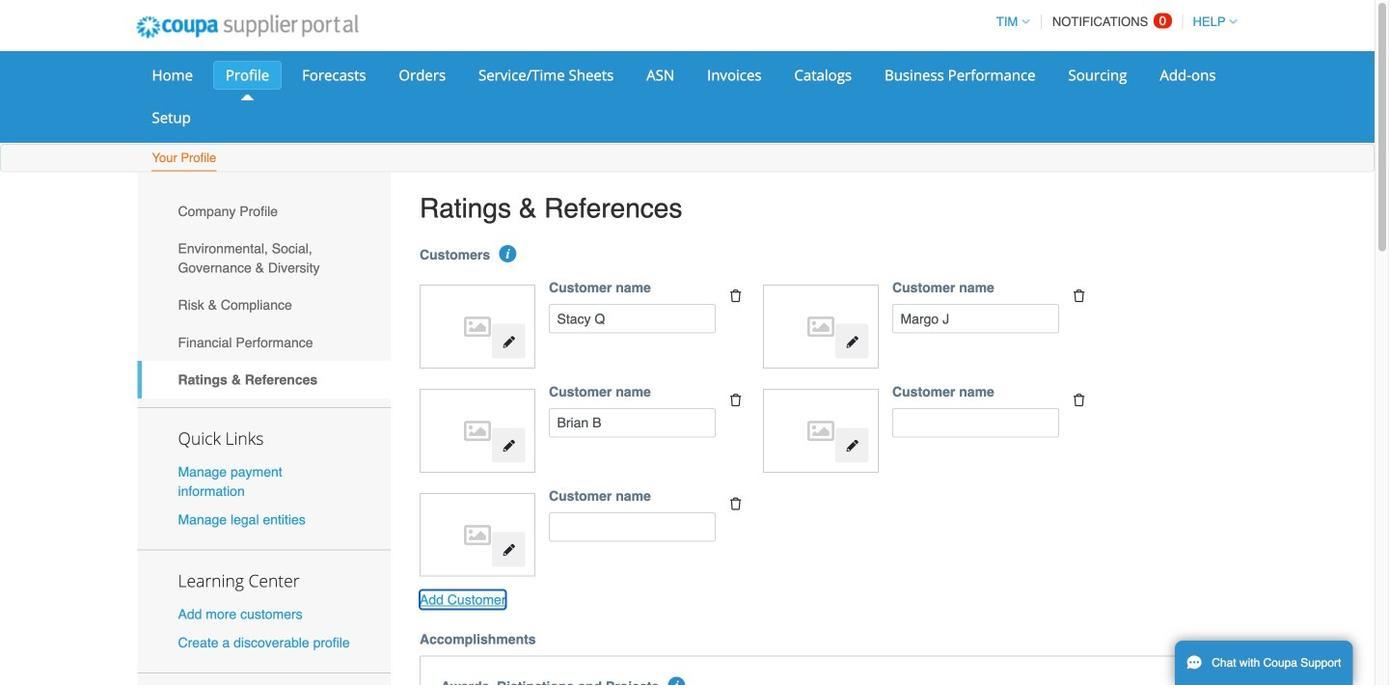 Task type: locate. For each thing, give the bounding box(es) containing it.
None text field
[[893, 304, 1060, 334]]

None text field
[[549, 304, 716, 334], [549, 408, 716, 438], [893, 408, 1060, 438], [549, 512, 716, 542], [549, 304, 716, 334], [549, 408, 716, 438], [893, 408, 1060, 438], [549, 512, 716, 542]]

navigation
[[988, 3, 1238, 41]]

logo image
[[430, 295, 526, 359], [773, 295, 869, 359], [430, 399, 526, 463], [773, 399, 869, 463], [430, 503, 526, 567]]

coupa supplier portal image
[[123, 3, 372, 51]]

change image image
[[502, 335, 516, 349], [846, 335, 859, 349], [502, 439, 516, 453], [846, 439, 859, 453], [502, 543, 516, 557]]



Task type: describe. For each thing, give the bounding box(es) containing it.
additional information image
[[668, 677, 686, 685]]

additional information image
[[499, 245, 517, 263]]



Task type: vqa. For each thing, say whether or not it's contained in the screenshot.
Change image
yes



